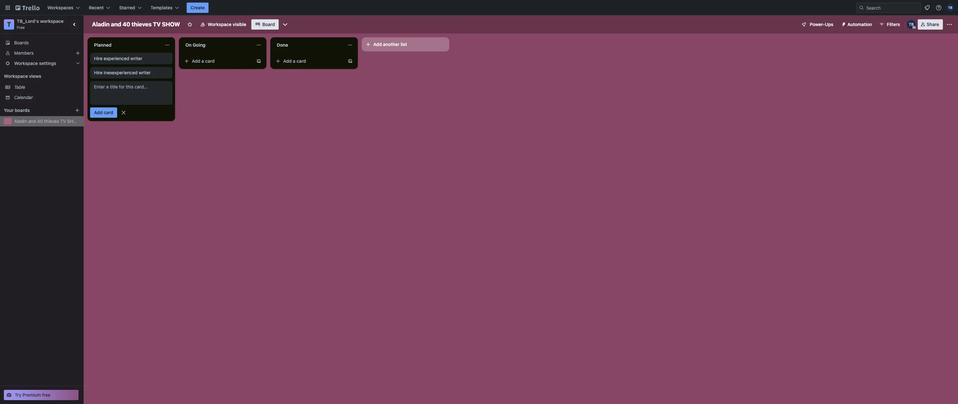 Task type: vqa. For each thing, say whether or not it's contained in the screenshot.
Members
yes



Task type: describe. For each thing, give the bounding box(es) containing it.
and inside board name text box
[[111, 21, 121, 28]]

add board image
[[75, 108, 80, 113]]

add down done
[[283, 58, 292, 64]]

starred
[[119, 5, 135, 10]]

cancel image
[[120, 110, 127, 116]]

tv inside board name text box
[[153, 21, 161, 28]]

board
[[263, 22, 275, 27]]

add down 'on going'
[[192, 58, 200, 64]]

add inside button
[[94, 110, 103, 115]]

recent button
[[85, 3, 114, 13]]

this member is an admin of this board. image
[[913, 26, 916, 29]]

tyler black (tylerblack44) image
[[947, 4, 955, 12]]

your boards with 1 items element
[[4, 107, 65, 114]]

add a card button for done
[[273, 56, 345, 66]]

free
[[17, 25, 25, 30]]

try premium free
[[15, 393, 50, 398]]

On Going text field
[[182, 40, 253, 50]]

free
[[42, 393, 50, 398]]

going
[[193, 42, 206, 48]]

add card button
[[90, 108, 117, 118]]

your boards
[[4, 108, 30, 113]]

workspace navigation collapse icon image
[[70, 20, 79, 29]]

share
[[927, 22, 940, 27]]

create from template… image for on going
[[256, 59, 262, 64]]

hire for hire experienced writer
[[94, 56, 103, 61]]

hire experienced writer
[[94, 56, 142, 61]]

tb_lord (tylerblack44) image
[[907, 20, 917, 29]]

1 vertical spatial aladin and 40 thieves tv show
[[14, 119, 81, 124]]

Board name text field
[[89, 19, 183, 30]]

0 horizontal spatial 40
[[37, 119, 43, 124]]

automation
[[848, 22, 873, 27]]

add card
[[94, 110, 113, 115]]

0 horizontal spatial show
[[67, 119, 81, 124]]

star or unstar board image
[[187, 22, 192, 27]]

power-ups
[[810, 22, 834, 27]]

filters button
[[878, 19, 903, 30]]

boards link
[[0, 38, 84, 48]]

workspace for workspace visible
[[208, 22, 232, 27]]

card for on going
[[205, 58, 215, 64]]

a for on going
[[202, 58, 204, 64]]

members link
[[0, 48, 84, 58]]

aladin inside board name text box
[[92, 21, 110, 28]]

Planned text field
[[90, 40, 161, 50]]

t
[[7, 21, 11, 28]]

experienced
[[104, 56, 129, 61]]

workspace for workspace settings
[[14, 61, 38, 66]]

workspaces
[[47, 5, 73, 10]]

inexexperienced
[[104, 70, 138, 75]]

40 inside board name text box
[[123, 21, 130, 28]]

create from template… image for done
[[348, 59, 353, 64]]

your
[[4, 108, 14, 113]]

table
[[14, 84, 25, 90]]

create button
[[187, 3, 209, 13]]

aladin and 40 thieves tv show link
[[14, 118, 81, 125]]

tb_lord's
[[17, 18, 39, 24]]

0 notifications image
[[924, 4, 932, 12]]

tb_lord's workspace link
[[17, 18, 64, 24]]

show inside board name text box
[[162, 21, 180, 28]]

try premium free button
[[4, 390, 79, 401]]

workspace for workspace views
[[4, 73, 28, 79]]

workspace visible button
[[196, 19, 250, 30]]

done
[[277, 42, 288, 48]]

boards
[[15, 108, 30, 113]]

open information menu image
[[936, 5, 943, 11]]

sm image
[[839, 19, 848, 28]]



Task type: locate. For each thing, give the bounding box(es) containing it.
a for done
[[293, 58, 296, 64]]

tv down templates
[[153, 21, 161, 28]]

add left another
[[374, 42, 382, 47]]

create from template… image
[[256, 59, 262, 64], [348, 59, 353, 64]]

on
[[186, 42, 192, 48]]

hire down "planned"
[[94, 56, 103, 61]]

create
[[191, 5, 205, 10]]

1 horizontal spatial 40
[[123, 21, 130, 28]]

1 vertical spatial tv
[[60, 119, 66, 124]]

1 horizontal spatial create from template… image
[[348, 59, 353, 64]]

add a card button down done text field
[[273, 56, 345, 66]]

back to home image
[[15, 3, 40, 13]]

0 vertical spatial 40
[[123, 21, 130, 28]]

thieves
[[132, 21, 152, 28], [44, 119, 59, 124]]

1 horizontal spatial add a card
[[283, 58, 306, 64]]

0 vertical spatial show
[[162, 21, 180, 28]]

0 vertical spatial writer
[[131, 56, 142, 61]]

0 horizontal spatial create from template… image
[[256, 59, 262, 64]]

1 horizontal spatial show
[[162, 21, 180, 28]]

add a card down going
[[192, 58, 215, 64]]

planned
[[94, 42, 112, 48]]

card
[[205, 58, 215, 64], [297, 58, 306, 64], [104, 110, 113, 115]]

calendar
[[14, 95, 33, 100]]

boards
[[14, 40, 29, 45]]

ups
[[826, 22, 834, 27]]

1 vertical spatial workspace
[[14, 61, 38, 66]]

add another list
[[374, 42, 407, 47]]

Search field
[[865, 3, 921, 13]]

2 vertical spatial workspace
[[4, 73, 28, 79]]

workspace
[[208, 22, 232, 27], [14, 61, 38, 66], [4, 73, 28, 79]]

add a card down done
[[283, 58, 306, 64]]

1 vertical spatial show
[[67, 119, 81, 124]]

workspace down members
[[14, 61, 38, 66]]

workspace settings button
[[0, 58, 84, 69]]

add another list button
[[362, 37, 450, 52]]

views
[[29, 73, 41, 79]]

add a card for on going
[[192, 58, 215, 64]]

writer inside hire experienced writer link
[[131, 56, 142, 61]]

aladin down boards
[[14, 119, 27, 124]]

add inside button
[[374, 42, 382, 47]]

calendar link
[[14, 94, 80, 101]]

and down your boards with 1 items element
[[28, 119, 36, 124]]

board link
[[252, 19, 279, 30]]

Done text field
[[273, 40, 344, 50]]

filters
[[888, 22, 901, 27]]

2 a from the left
[[293, 58, 296, 64]]

workspace inside 'button'
[[208, 22, 232, 27]]

card inside add card button
[[104, 110, 113, 115]]

40 down 'starred'
[[123, 21, 130, 28]]

hire inexexperienced writer
[[94, 70, 151, 75]]

workspaces button
[[43, 3, 84, 13]]

card down done text field
[[297, 58, 306, 64]]

workspace up table
[[4, 73, 28, 79]]

and
[[111, 21, 121, 28], [28, 119, 36, 124]]

0 horizontal spatial card
[[104, 110, 113, 115]]

members
[[14, 50, 34, 56]]

card left "cancel" icon
[[104, 110, 113, 115]]

templates button
[[147, 3, 183, 13]]

writer for hire inexexperienced writer
[[139, 70, 151, 75]]

1 horizontal spatial tv
[[153, 21, 161, 28]]

0 horizontal spatial aladin
[[14, 119, 27, 124]]

primary element
[[0, 0, 959, 15]]

add a card button down "on going" text field
[[182, 56, 254, 66]]

0 horizontal spatial thieves
[[44, 119, 59, 124]]

show down the templates dropdown button at the left of page
[[162, 21, 180, 28]]

card down "on going" text field
[[205, 58, 215, 64]]

1 vertical spatial aladin
[[14, 119, 27, 124]]

another
[[383, 42, 400, 47]]

writer down hire experienced writer link
[[139, 70, 151, 75]]

add right add board image
[[94, 110, 103, 115]]

writer up hire inexexperienced writer link
[[131, 56, 142, 61]]

1 horizontal spatial aladin
[[92, 21, 110, 28]]

thieves down your boards with 1 items element
[[44, 119, 59, 124]]

show down add board image
[[67, 119, 81, 124]]

a
[[202, 58, 204, 64], [293, 58, 296, 64]]

0 horizontal spatial add a card
[[192, 58, 215, 64]]

premium
[[23, 393, 41, 398]]

add a card
[[192, 58, 215, 64], [283, 58, 306, 64]]

tb_lord's workspace free
[[17, 18, 64, 30]]

1 a from the left
[[202, 58, 204, 64]]

1 add a card from the left
[[192, 58, 215, 64]]

0 vertical spatial and
[[111, 21, 121, 28]]

settings
[[39, 61, 56, 66]]

thieves inside board name text box
[[132, 21, 152, 28]]

starred button
[[115, 3, 145, 13]]

writer
[[131, 56, 142, 61], [139, 70, 151, 75]]

add
[[374, 42, 382, 47], [192, 58, 200, 64], [283, 58, 292, 64], [94, 110, 103, 115]]

0 horizontal spatial and
[[28, 119, 36, 124]]

1 horizontal spatial aladin and 40 thieves tv show
[[92, 21, 180, 28]]

add a card button for on going
[[182, 56, 254, 66]]

thieves down the "starred" popup button
[[132, 21, 152, 28]]

40
[[123, 21, 130, 28], [37, 119, 43, 124]]

on going
[[186, 42, 206, 48]]

0 vertical spatial thieves
[[132, 21, 152, 28]]

hire for hire inexexperienced writer
[[94, 70, 103, 75]]

2 add a card from the left
[[283, 58, 306, 64]]

share button
[[918, 19, 944, 30]]

40 down your boards with 1 items element
[[37, 119, 43, 124]]

tv down calendar link
[[60, 119, 66, 124]]

and down 'starred'
[[111, 21, 121, 28]]

thieves inside aladin and 40 thieves tv show link
[[44, 119, 59, 124]]

try
[[15, 393, 21, 398]]

Enter a title for this card… text field
[[90, 81, 173, 105]]

a down going
[[202, 58, 204, 64]]

2 horizontal spatial card
[[297, 58, 306, 64]]

2 add a card button from the left
[[273, 56, 345, 66]]

2 create from template… image from the left
[[348, 59, 353, 64]]

hire left inexexperienced
[[94, 70, 103, 75]]

0 vertical spatial workspace
[[208, 22, 232, 27]]

visible
[[233, 22, 246, 27]]

0 horizontal spatial aladin and 40 thieves tv show
[[14, 119, 81, 124]]

workspace inside dropdown button
[[14, 61, 38, 66]]

1 hire from the top
[[94, 56, 103, 61]]

workspace left visible
[[208, 22, 232, 27]]

1 add a card button from the left
[[182, 56, 254, 66]]

hire
[[94, 56, 103, 61], [94, 70, 103, 75]]

1 vertical spatial thieves
[[44, 119, 59, 124]]

1 horizontal spatial and
[[111, 21, 121, 28]]

1 vertical spatial writer
[[139, 70, 151, 75]]

1 vertical spatial 40
[[37, 119, 43, 124]]

templates
[[151, 5, 173, 10]]

a down done text field
[[293, 58, 296, 64]]

add a card button
[[182, 56, 254, 66], [273, 56, 345, 66]]

0 vertical spatial aladin and 40 thieves tv show
[[92, 21, 180, 28]]

aladin and 40 thieves tv show
[[92, 21, 180, 28], [14, 119, 81, 124]]

aladin and 40 thieves tv show down the "starred" popup button
[[92, 21, 180, 28]]

2 hire from the top
[[94, 70, 103, 75]]

hire experienced writer link
[[94, 55, 169, 62]]

show menu image
[[947, 21, 953, 28]]

t link
[[4, 19, 14, 30]]

aladin down recent dropdown button
[[92, 21, 110, 28]]

workspace views
[[4, 73, 41, 79]]

search image
[[860, 5, 865, 10]]

customize views image
[[282, 21, 289, 28]]

1 vertical spatial hire
[[94, 70, 103, 75]]

writer inside hire inexexperienced writer link
[[139, 70, 151, 75]]

1 horizontal spatial thieves
[[132, 21, 152, 28]]

recent
[[89, 5, 104, 10]]

0 horizontal spatial add a card button
[[182, 56, 254, 66]]

1 horizontal spatial add a card button
[[273, 56, 345, 66]]

automation button
[[839, 19, 877, 30]]

1 vertical spatial and
[[28, 119, 36, 124]]

writer for hire experienced writer
[[131, 56, 142, 61]]

1 horizontal spatial a
[[293, 58, 296, 64]]

table link
[[14, 84, 80, 91]]

tv
[[153, 21, 161, 28], [60, 119, 66, 124]]

power-ups button
[[798, 19, 838, 30]]

0 vertical spatial hire
[[94, 56, 103, 61]]

card for done
[[297, 58, 306, 64]]

add a card for done
[[283, 58, 306, 64]]

1 create from template… image from the left
[[256, 59, 262, 64]]

aladin and 40 thieves tv show down your boards with 1 items element
[[14, 119, 81, 124]]

workspace settings
[[14, 61, 56, 66]]

workspace
[[40, 18, 64, 24]]

list
[[401, 42, 407, 47]]

aladin and 40 thieves tv show inside board name text box
[[92, 21, 180, 28]]

0 horizontal spatial a
[[202, 58, 204, 64]]

workspace visible
[[208, 22, 246, 27]]

1 horizontal spatial card
[[205, 58, 215, 64]]

0 vertical spatial tv
[[153, 21, 161, 28]]

power-
[[810, 22, 826, 27]]

show
[[162, 21, 180, 28], [67, 119, 81, 124]]

0 vertical spatial aladin
[[92, 21, 110, 28]]

0 horizontal spatial tv
[[60, 119, 66, 124]]

hire inexexperienced writer link
[[94, 70, 169, 76]]

aladin
[[92, 21, 110, 28], [14, 119, 27, 124]]



